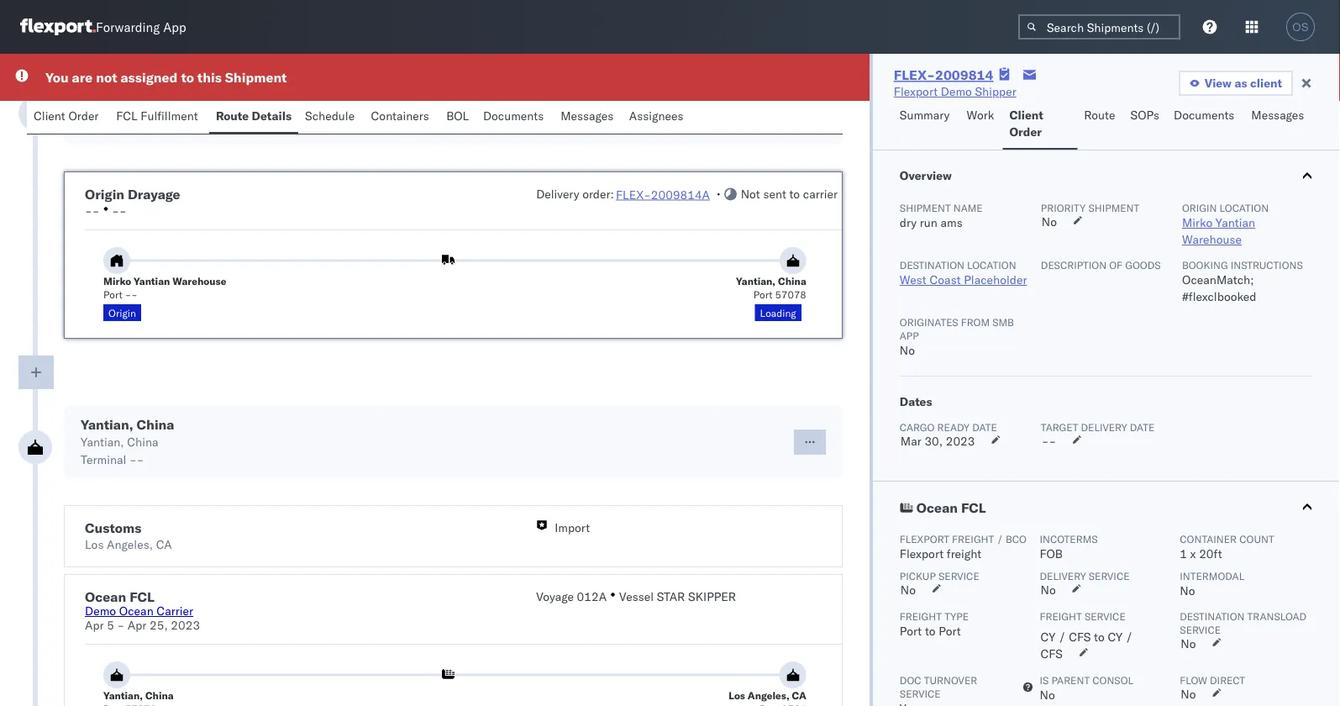 Task type: locate. For each thing, give the bounding box(es) containing it.
1 horizontal spatial client order
[[1010, 108, 1044, 139]]

port
[[103, 288, 122, 300], [754, 288, 773, 300], [900, 624, 922, 638], [939, 624, 961, 638]]

destination for service
[[1180, 610, 1245, 622]]

terminal
[[81, 119, 126, 133], [81, 452, 126, 467]]

0 horizontal spatial flex-
[[616, 187, 651, 202]]

2 cy from the left
[[1108, 630, 1123, 644]]

client order down 'shipper'
[[1010, 108, 1044, 139]]

1 horizontal spatial apr
[[128, 618, 147, 632]]

voyage 012a
[[536, 589, 607, 604]]

no down fob
[[1041, 582, 1056, 597]]

0 horizontal spatial warehouse
[[173, 274, 226, 287]]

0 vertical spatial fcl
[[116, 108, 138, 123]]

order for the rightmost client order 'button'
[[1010, 124, 1042, 139]]

flex- for 2009814
[[894, 66, 936, 83]]

25,
[[150, 618, 168, 632]]

coast
[[930, 272, 961, 287]]

fcl up 'flexport freight / bco flexport freight'
[[962, 499, 986, 516]]

1 horizontal spatial client order button
[[1003, 100, 1078, 150]]

ready
[[938, 421, 970, 433]]

client order button down 'shipper'
[[1003, 100, 1078, 150]]

order:
[[583, 187, 614, 201]]

0 horizontal spatial app
[[163, 19, 186, 35]]

freight up 'cy / cfs to cy / cfs'
[[1040, 610, 1082, 622]]

1 horizontal spatial app
[[900, 329, 919, 342]]

client order down you
[[34, 108, 99, 123]]

documents for leftmost documents button
[[483, 108, 544, 123]]

messages left assignees
[[561, 108, 614, 123]]

documents for the rightmost documents button
[[1174, 108, 1235, 122]]

destination inside the destination transload service
[[1180, 610, 1245, 622]]

documents button right the bol
[[476, 101, 554, 134]]

0 vertical spatial shipment
[[225, 69, 287, 86]]

freight down ocean fcl
[[952, 532, 995, 545]]

location up mirko yantian warehouse link
[[1220, 201, 1269, 214]]

0 horizontal spatial order
[[68, 108, 99, 123]]

no down flow
[[1181, 687, 1196, 701]]

fcl right 3435
[[116, 108, 138, 123]]

service up service
[[1089, 569, 1130, 582]]

3435
[[81, 101, 110, 116]]

intermodal
[[1180, 569, 1245, 582]]

forwarding app link
[[20, 18, 186, 35]]

/
[[997, 532, 1003, 545], [1059, 630, 1066, 644], [1126, 630, 1133, 644]]

1 vertical spatial fcl
[[962, 499, 986, 516]]

turnover
[[924, 674, 978, 686]]

location for coast
[[968, 258, 1017, 271]]

1 horizontal spatial flex-
[[894, 66, 936, 83]]

0 horizontal spatial cfs
[[1041, 646, 1063, 661]]

client down you
[[34, 108, 65, 123]]

2 date from the left
[[1130, 421, 1155, 433]]

0 horizontal spatial client order button
[[27, 101, 110, 134]]

yantian, inside yantian, china port 57078 loading
[[736, 274, 776, 287]]

priority shipment
[[1041, 201, 1140, 214]]

#flexclbooked
[[1183, 289, 1257, 304]]

1 date from the left
[[973, 421, 997, 433]]

freight service
[[1040, 610, 1126, 622]]

0 horizontal spatial destination
[[900, 258, 965, 271]]

delivery for delivery order:
[[536, 187, 580, 201]]

ocean fcl
[[917, 499, 986, 516]]

0 horizontal spatial 2023
[[171, 618, 200, 632]]

0 vertical spatial destination
[[900, 258, 965, 271]]

fcl up 25, in the bottom left of the page
[[130, 588, 154, 605]]

to up the turnover
[[925, 624, 936, 638]]

no down originates
[[900, 343, 915, 358]]

app down originates
[[900, 329, 919, 342]]

messages button down client
[[1245, 100, 1314, 150]]

0 vertical spatial ca
[[156, 537, 172, 552]]

1 horizontal spatial delivery
[[1040, 569, 1086, 582]]

0 horizontal spatial freight
[[900, 610, 942, 622]]

date for --
[[1130, 421, 1155, 433]]

1 vertical spatial order
[[1010, 124, 1042, 139]]

route button
[[1078, 100, 1124, 150]]

apr left 5
[[85, 618, 104, 632]]

is parent consol no
[[1040, 674, 1134, 702]]

1 horizontal spatial destination
[[1180, 610, 1245, 622]]

flexport for flexport demo shipper
[[894, 84, 938, 99]]

shipment inside shipment name dry run ams
[[900, 201, 951, 214]]

freight up pickup service
[[947, 546, 982, 561]]

1 horizontal spatial documents button
[[1167, 100, 1245, 150]]

you are not assigned to this shipment
[[45, 69, 287, 86]]

1 vertical spatial flex-
[[616, 187, 651, 202]]

2023 inside ocean fcl demo ocean carrier apr 5 - apr 25, 2023
[[171, 618, 200, 632]]

1 horizontal spatial date
[[1130, 421, 1155, 433]]

flex- up the summary
[[894, 66, 936, 83]]

yantian,
[[736, 274, 776, 287], [81, 416, 133, 433], [81, 435, 124, 449], [103, 689, 143, 701]]

ocean
[[917, 499, 958, 516], [85, 588, 126, 605], [119, 603, 154, 618]]

priority
[[1041, 201, 1086, 214]]

0 vertical spatial flex-
[[894, 66, 936, 83]]

cfs
[[1069, 630, 1091, 644], [1041, 646, 1063, 661]]

messages button left assignees
[[554, 101, 623, 134]]

goods
[[1126, 258, 1161, 271]]

client down 'shipper'
[[1010, 108, 1044, 122]]

1 vertical spatial destination
[[1180, 610, 1245, 622]]

order down are on the left of page
[[68, 108, 99, 123]]

fcl inside button
[[962, 499, 986, 516]]

terminal down 3435
[[81, 119, 126, 133]]

overview
[[900, 168, 952, 183]]

documents button down view
[[1167, 100, 1245, 150]]

2023 right 25, in the bottom left of the page
[[171, 618, 200, 632]]

flex-2009814
[[894, 66, 994, 83]]

is
[[1040, 674, 1049, 686]]

1 horizontal spatial messages
[[1252, 108, 1305, 122]]

2 terminal from the top
[[81, 452, 126, 467]]

0 horizontal spatial --
[[85, 203, 99, 218]]

freight left type
[[900, 610, 942, 622]]

0 vertical spatial order
[[68, 108, 99, 123]]

order for the leftmost client order 'button'
[[68, 108, 99, 123]]

1 horizontal spatial route
[[1085, 108, 1116, 122]]

documents down view
[[1174, 108, 1235, 122]]

date right delivery on the right bottom of the page
[[1130, 421, 1155, 433]]

0 horizontal spatial ca
[[156, 537, 172, 552]]

0 vertical spatial 2023
[[946, 434, 975, 448]]

0 horizontal spatial route
[[216, 108, 249, 123]]

destination down intermodal no
[[1180, 610, 1245, 622]]

0 horizontal spatial client order
[[34, 108, 99, 123]]

angeles, inside the customs los angeles, ca
[[107, 537, 153, 552]]

0 vertical spatial flexport
[[894, 84, 938, 99]]

no
[[1042, 214, 1057, 229], [900, 343, 915, 358], [901, 582, 916, 597], [1041, 582, 1056, 597], [1180, 583, 1196, 598], [1181, 636, 1196, 651], [1181, 687, 1196, 701], [1040, 688, 1055, 702]]

demo
[[941, 84, 972, 99], [85, 603, 116, 618]]

ams
[[941, 215, 963, 230]]

1 cy from the left
[[1041, 630, 1056, 644]]

0 vertical spatial delivery
[[536, 187, 580, 201]]

are
[[72, 69, 93, 86]]

service inside doc turnover service
[[900, 687, 941, 700]]

delivery down fob
[[1040, 569, 1086, 582]]

origin
[[85, 186, 124, 203], [1183, 201, 1217, 214], [108, 306, 136, 319]]

to
[[181, 69, 194, 86], [790, 187, 800, 201], [925, 624, 936, 638], [1094, 630, 1105, 644]]

route left sops
[[1085, 108, 1116, 122]]

1 vertical spatial yantian
[[134, 274, 170, 287]]

delivery for delivery service
[[1040, 569, 1086, 582]]

0 vertical spatial mirko
[[1183, 215, 1213, 230]]

1 horizontal spatial warehouse
[[1183, 232, 1242, 247]]

route for route details
[[216, 108, 249, 123]]

1 vertical spatial app
[[900, 329, 919, 342]]

0 horizontal spatial location
[[968, 258, 1017, 271]]

los inside the customs los angeles, ca
[[85, 537, 104, 552]]

flexport freight / bco flexport freight
[[900, 532, 1027, 561]]

client order button down you
[[27, 101, 110, 134]]

1 vertical spatial terminal
[[81, 452, 126, 467]]

1 vertical spatial flexport
[[900, 532, 950, 545]]

client order
[[1010, 108, 1044, 139], [34, 108, 99, 123]]

flow
[[1180, 674, 1208, 686]]

1 vertical spatial delivery
[[1040, 569, 1086, 582]]

freight for freight service
[[1040, 610, 1082, 622]]

demo down 2009814
[[941, 84, 972, 99]]

0 vertical spatial angeles,
[[107, 537, 153, 552]]

yantian, china
[[103, 689, 174, 701]]

1 horizontal spatial ca
[[792, 689, 807, 701]]

1 freight from the left
[[900, 610, 942, 622]]

pickup service
[[900, 569, 980, 582]]

freight
[[952, 532, 995, 545], [947, 546, 982, 561]]

port inside mirko yantian warehouse port -- origin
[[103, 288, 122, 300]]

no inside intermodal no
[[1180, 583, 1196, 598]]

0 vertical spatial terminal
[[81, 119, 126, 133]]

destination inside "destination location west coast placeholder"
[[900, 258, 965, 271]]

•
[[717, 187, 721, 201]]

shipment up run
[[900, 201, 951, 214]]

0 horizontal spatial shipment
[[225, 69, 287, 86]]

as
[[1235, 76, 1248, 90]]

delivery left order:
[[536, 187, 580, 201]]

yantian inside the origin location mirko yantian warehouse
[[1216, 215, 1256, 230]]

terminal up customs in the left of the page
[[81, 452, 126, 467]]

warehouse
[[1183, 232, 1242, 247], [173, 274, 226, 287]]

0 vertical spatial cfs
[[1069, 630, 1091, 644]]

0 horizontal spatial angeles,
[[107, 537, 153, 552]]

fcl fulfillment button
[[110, 101, 209, 134]]

ca inside the customs los angeles, ca
[[156, 537, 172, 552]]

flex- for 2009814a
[[616, 187, 651, 202]]

cy down the freight service
[[1041, 630, 1056, 644]]

to inside 'cy / cfs to cy / cfs'
[[1094, 630, 1105, 644]]

delivery
[[1081, 421, 1128, 433]]

messages for 'messages' button to the left
[[561, 108, 614, 123]]

placeholder
[[964, 272, 1028, 287]]

mirko inside mirko yantian warehouse port -- origin
[[103, 274, 131, 287]]

20ft
[[1200, 546, 1223, 561]]

documents right the bol button
[[483, 108, 544, 123]]

-- for origin
[[85, 203, 99, 218]]

0 horizontal spatial /
[[997, 532, 1003, 545]]

ocean inside button
[[917, 499, 958, 516]]

1 horizontal spatial yantian
[[1216, 215, 1256, 230]]

0 horizontal spatial apr
[[85, 618, 104, 632]]

0 horizontal spatial demo
[[85, 603, 116, 618]]

to down service
[[1094, 630, 1105, 644]]

0 horizontal spatial cy
[[1041, 630, 1056, 644]]

1 terminal from the top
[[81, 119, 126, 133]]

flex-
[[894, 66, 936, 83], [616, 187, 651, 202]]

0 vertical spatial demo
[[941, 84, 972, 99]]

import
[[555, 520, 590, 535]]

ocean up 5
[[85, 588, 126, 605]]

012a
[[577, 589, 607, 604]]

app
[[163, 19, 186, 35], [900, 329, 919, 342]]

destination up coast
[[900, 258, 965, 271]]

apr left 25, in the bottom left of the page
[[128, 618, 147, 632]]

1 vertical spatial ca
[[792, 689, 807, 701]]

description
[[1041, 258, 1107, 271]]

order right work button
[[1010, 124, 1042, 139]]

1 horizontal spatial cy
[[1108, 630, 1123, 644]]

no down priority
[[1042, 214, 1057, 229]]

cy down service
[[1108, 630, 1123, 644]]

1 vertical spatial location
[[968, 258, 1017, 271]]

cfs up is on the bottom right of the page
[[1041, 646, 1063, 661]]

origin inside the origin location mirko yantian warehouse
[[1183, 201, 1217, 214]]

flex- right order:
[[616, 187, 651, 202]]

1 vertical spatial 2023
[[171, 618, 200, 632]]

doc turnover service
[[900, 674, 978, 700]]

service down 'flexport freight / bco flexport freight'
[[939, 569, 980, 582]]

/ left the bco
[[997, 532, 1003, 545]]

client
[[1251, 76, 1283, 90]]

to inside freight type port to port
[[925, 624, 936, 638]]

delivery order:
[[536, 187, 614, 201]]

fcl for ocean fcl demo ocean carrier apr 5 - apr 25, 2023
[[130, 588, 154, 605]]

2023 down ready
[[946, 434, 975, 448]]

flex-2009814a button
[[616, 187, 710, 202]]

service down intermodal no
[[1180, 623, 1221, 636]]

1 horizontal spatial mirko
[[1183, 215, 1213, 230]]

1 horizontal spatial order
[[1010, 124, 1042, 139]]

route left details
[[216, 108, 249, 123]]

ocean up 'flexport freight / bco flexport freight'
[[917, 499, 958, 516]]

shipment up route details
[[225, 69, 287, 86]]

route details button
[[209, 101, 298, 134]]

2 horizontal spatial --
[[1042, 434, 1057, 448]]

origin drayage
[[85, 186, 180, 203]]

location up placeholder
[[968, 258, 1017, 271]]

port inside yantian, china port 57078 loading
[[754, 288, 773, 300]]

ca
[[156, 537, 172, 552], [792, 689, 807, 701]]

order inside client order
[[1010, 124, 1042, 139]]

name
[[954, 201, 983, 214]]

yantian, china yantian, china terminal --
[[81, 416, 174, 467]]

no down is on the bottom right of the page
[[1040, 688, 1055, 702]]

1 vertical spatial warehouse
[[173, 274, 226, 287]]

1 horizontal spatial cfs
[[1069, 630, 1091, 644]]

no down intermodal at the bottom right of page
[[1180, 583, 1196, 598]]

voyage
[[536, 589, 574, 604]]

freight inside freight type port to port
[[900, 610, 942, 622]]

0 vertical spatial location
[[1220, 201, 1269, 214]]

route
[[1085, 108, 1116, 122], [216, 108, 249, 123]]

0 horizontal spatial documents
[[483, 108, 544, 123]]

1 vertical spatial mirko
[[103, 274, 131, 287]]

1 horizontal spatial documents
[[1174, 108, 1235, 122]]

1 vertical spatial shipment
[[900, 201, 951, 214]]

demo left 25, in the bottom left of the page
[[85, 603, 116, 618]]

0 vertical spatial los
[[85, 537, 104, 552]]

location inside "destination location west coast placeholder"
[[968, 258, 1017, 271]]

1 horizontal spatial /
[[1059, 630, 1066, 644]]

no inside is parent consol no
[[1040, 688, 1055, 702]]

booking instructions oceanmatch; #flexclbooked
[[1183, 258, 1303, 304]]

china inside 3435 shenzhen rd., shenzhen, guangdong, china terminal --
[[320, 101, 352, 116]]

work
[[967, 108, 995, 122]]

/ down service
[[1126, 630, 1133, 644]]

1 horizontal spatial location
[[1220, 201, 1269, 214]]

location inside the origin location mirko yantian warehouse
[[1220, 201, 1269, 214]]

cfs down the freight service
[[1069, 630, 1091, 644]]

0 horizontal spatial yantian
[[134, 274, 170, 287]]

0 horizontal spatial date
[[973, 421, 997, 433]]

not
[[741, 187, 760, 201]]

1 horizontal spatial freight
[[1040, 610, 1082, 622]]

app right the forwarding
[[163, 19, 186, 35]]

/ down the freight service
[[1059, 630, 1066, 644]]

service down doc
[[900, 687, 941, 700]]

oceanmatch;
[[1183, 272, 1255, 287]]

not sent to carrier
[[741, 187, 838, 201]]

date right ready
[[973, 421, 997, 433]]

work button
[[960, 100, 1003, 150]]

0 horizontal spatial mirko
[[103, 274, 131, 287]]

1 vertical spatial angeles,
[[748, 689, 790, 701]]

2 freight from the left
[[1040, 610, 1082, 622]]

china inside yantian, china port 57078 loading
[[778, 274, 807, 287]]

0 horizontal spatial messages
[[561, 108, 614, 123]]

fcl inside ocean fcl demo ocean carrier apr 5 - apr 25, 2023
[[130, 588, 154, 605]]

apr
[[85, 618, 104, 632], [128, 618, 147, 632]]

2 vertical spatial fcl
[[130, 588, 154, 605]]

china for yantian, china yantian, china terminal --
[[137, 416, 174, 433]]

destination
[[900, 258, 965, 271], [1180, 610, 1245, 622]]

5
[[107, 618, 114, 632]]

1 vertical spatial demo
[[85, 603, 116, 618]]

no inside originates from smb app no
[[900, 343, 915, 358]]

demo inside ocean fcl demo ocean carrier apr 5 - apr 25, 2023
[[85, 603, 116, 618]]

to left this
[[181, 69, 194, 86]]

ocean fcl button
[[873, 482, 1341, 532]]

container
[[1180, 532, 1237, 545]]

drayage
[[128, 186, 180, 203]]

shenzhen,
[[193, 101, 250, 116]]

messages down client
[[1252, 108, 1305, 122]]

1 horizontal spatial los
[[729, 689, 745, 701]]

rd.,
[[169, 101, 190, 116]]

- inside ocean fcl demo ocean carrier apr 5 - apr 25, 2023
[[117, 618, 125, 632]]

0 horizontal spatial los
[[85, 537, 104, 552]]



Task type: describe. For each thing, give the bounding box(es) containing it.
view
[[1205, 76, 1232, 90]]

schedule
[[305, 108, 355, 123]]

incoterms fob
[[1040, 532, 1098, 561]]

fcl fulfillment
[[116, 108, 198, 123]]

fob
[[1040, 546, 1063, 561]]

shipment name dry run ams
[[900, 201, 983, 230]]

summary button
[[893, 100, 960, 150]]

1 vertical spatial cfs
[[1041, 646, 1063, 661]]

west coast placeholder link
[[900, 272, 1028, 287]]

details
[[252, 108, 292, 123]]

-- for target
[[1042, 434, 1057, 448]]

2 vertical spatial flexport
[[900, 546, 944, 561]]

mar
[[901, 434, 922, 448]]

from
[[961, 316, 990, 328]]

1 horizontal spatial client
[[1010, 108, 1044, 122]]

flex-2009814a
[[616, 187, 710, 202]]

china for yantian, china port 57078 loading
[[778, 274, 807, 287]]

type
[[945, 610, 969, 622]]

originates from smb app no
[[900, 316, 1015, 358]]

30,
[[925, 434, 943, 448]]

yantian, for yantian, china
[[103, 689, 143, 701]]

assignees button
[[623, 101, 693, 134]]

booking
[[1183, 258, 1229, 271]]

mirko inside the origin location mirko yantian warehouse
[[1183, 215, 1213, 230]]

target delivery date
[[1041, 421, 1155, 433]]

2009814a
[[651, 187, 710, 202]]

smb
[[993, 316, 1015, 328]]

destination for west
[[900, 258, 965, 271]]

destination location west coast placeholder
[[900, 258, 1028, 287]]

shenzhen
[[113, 101, 165, 116]]

1 vertical spatial los
[[729, 689, 745, 701]]

ocean fcl demo ocean carrier apr 5 - apr 25, 2023
[[85, 588, 200, 632]]

run
[[920, 215, 938, 230]]

carrier
[[157, 603, 193, 618]]

0 vertical spatial app
[[163, 19, 186, 35]]

1 horizontal spatial angeles,
[[748, 689, 790, 701]]

china for yantian, china
[[145, 689, 174, 701]]

Search Shipments (/) text field
[[1019, 14, 1181, 40]]

origin for origin location mirko yantian warehouse
[[1183, 201, 1217, 214]]

containers
[[371, 108, 429, 123]]

forwarding
[[96, 19, 160, 35]]

demo ocean carrier link
[[85, 603, 193, 618]]

yantian, for yantian, china yantian, china terminal --
[[81, 416, 133, 433]]

carrier
[[803, 187, 838, 201]]

x
[[1191, 546, 1196, 561]]

customs
[[85, 519, 142, 536]]

star
[[657, 589, 685, 604]]

warehouse inside mirko yantian warehouse port -- origin
[[173, 274, 226, 287]]

terminal inside yantian, china yantian, china terminal --
[[81, 452, 126, 467]]

0 horizontal spatial messages button
[[554, 101, 623, 134]]

0 vertical spatial freight
[[952, 532, 995, 545]]

instructions
[[1231, 258, 1303, 271]]

flexport for flexport freight / bco flexport freight
[[900, 532, 950, 545]]

/ inside 'flexport freight / bco flexport freight'
[[997, 532, 1003, 545]]

service inside the destination transload service
[[1180, 623, 1221, 636]]

flow direct
[[1180, 674, 1246, 686]]

date for mar 30, 2023
[[973, 421, 997, 433]]

parent
[[1052, 674, 1090, 686]]

os
[[1293, 21, 1309, 33]]

vessel
[[620, 589, 654, 604]]

0 horizontal spatial client
[[34, 108, 65, 123]]

dates
[[900, 394, 933, 409]]

1 vertical spatial freight
[[947, 546, 982, 561]]

doc
[[900, 674, 922, 686]]

1 apr from the left
[[85, 618, 104, 632]]

warehouse inside the origin location mirko yantian warehouse
[[1183, 232, 1242, 247]]

guangdong,
[[253, 101, 317, 116]]

yantian inside mirko yantian warehouse port -- origin
[[134, 274, 170, 287]]

terminal inside 3435 shenzhen rd., shenzhen, guangdong, china terminal --
[[81, 119, 126, 133]]

origin inside mirko yantian warehouse port -- origin
[[108, 306, 136, 319]]

0 horizontal spatial documents button
[[476, 101, 554, 134]]

flexport demo shipper
[[894, 84, 1017, 99]]

1 horizontal spatial demo
[[941, 84, 972, 99]]

2 apr from the left
[[128, 618, 147, 632]]

summary
[[900, 108, 950, 122]]

1 horizontal spatial 2023
[[946, 434, 975, 448]]

this
[[197, 69, 222, 86]]

ocean for ocean fcl
[[917, 499, 958, 516]]

1 horizontal spatial --
[[112, 203, 127, 218]]

containers button
[[364, 101, 440, 134]]

route for route
[[1085, 108, 1116, 122]]

ocean for ocean fcl demo ocean carrier apr 5 - apr 25, 2023
[[85, 588, 126, 605]]

client order for the leftmost client order 'button'
[[34, 108, 99, 123]]

west
[[900, 272, 927, 287]]

mar 30, 2023
[[901, 434, 975, 448]]

assignees
[[629, 108, 684, 123]]

client order for the rightmost client order 'button'
[[1010, 108, 1044, 139]]

pickup
[[900, 569, 936, 582]]

no up flow
[[1181, 636, 1196, 651]]

1 horizontal spatial messages button
[[1245, 100, 1314, 150]]

delivery service
[[1040, 569, 1130, 582]]

bol button
[[440, 101, 476, 134]]

fulfillment
[[141, 108, 198, 123]]

flexport. image
[[20, 18, 96, 35]]

mirko yantian warehouse link
[[1183, 215, 1256, 247]]

of
[[1110, 258, 1123, 271]]

freight for freight type port to port
[[900, 610, 942, 622]]

cy / cfs to cy / cfs
[[1041, 630, 1133, 661]]

3435 shenzhen rd., shenzhen, guangdong, china terminal --
[[81, 101, 352, 133]]

vessel star skipper
[[620, 589, 736, 604]]

origin for origin drayage
[[85, 186, 124, 203]]

sent
[[764, 187, 787, 201]]

flexport demo shipper link
[[894, 83, 1017, 100]]

57078
[[775, 288, 807, 300]]

incoterms
[[1040, 532, 1098, 545]]

fcl inside button
[[116, 108, 138, 123]]

dry
[[900, 215, 917, 230]]

no down pickup
[[901, 582, 916, 597]]

fcl for ocean fcl
[[962, 499, 986, 516]]

messages for the rightmost 'messages' button
[[1252, 108, 1305, 122]]

forwarding app
[[96, 19, 186, 35]]

ocean right 5
[[119, 603, 154, 618]]

flex-2009814 link
[[894, 66, 994, 83]]

customs los angeles, ca
[[85, 519, 172, 552]]

bco
[[1006, 532, 1027, 545]]

2 horizontal spatial /
[[1126, 630, 1133, 644]]

yantian, for yantian, china port 57078 loading
[[736, 274, 776, 287]]

1
[[1180, 546, 1188, 561]]

yantian, china port 57078 loading
[[736, 274, 807, 319]]

container count 1 x 20ft
[[1180, 532, 1275, 561]]

location for yantian
[[1220, 201, 1269, 214]]

origin location mirko yantian warehouse
[[1183, 201, 1269, 247]]

app inside originates from smb app no
[[900, 329, 919, 342]]

to right sent
[[790, 187, 800, 201]]

count
[[1240, 532, 1275, 545]]

assigned
[[121, 69, 178, 86]]

target
[[1041, 421, 1079, 433]]

cargo ready date
[[900, 421, 997, 433]]

schedule button
[[298, 101, 364, 134]]



Task type: vqa. For each thing, say whether or not it's contained in the screenshot.


